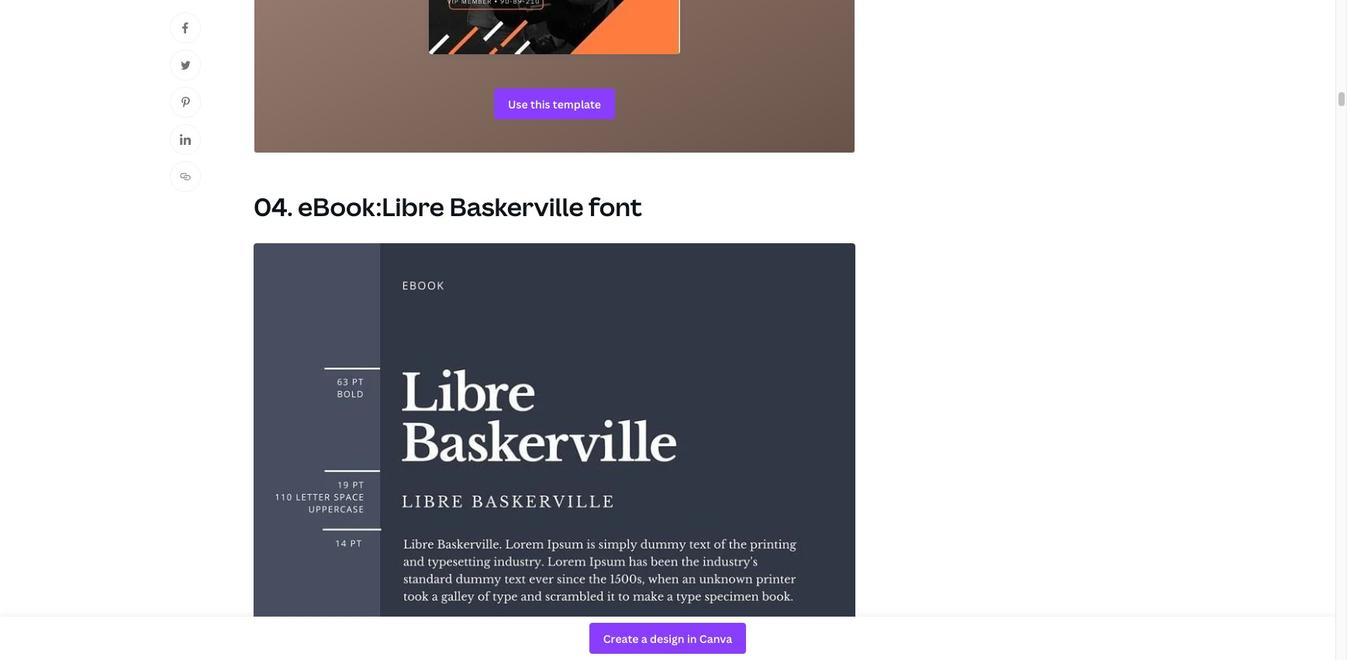 Task type: locate. For each thing, give the bounding box(es) containing it.
04. ebook:libre baskerville font
[[254, 190, 642, 224]]

font
[[589, 190, 642, 224]]

ebook:libre
[[298, 190, 444, 224]]

04.
[[254, 190, 293, 224]]



Task type: describe. For each thing, give the bounding box(es) containing it.
baskerville
[[449, 190, 584, 224]]



Task type: vqa. For each thing, say whether or not it's contained in the screenshot.
04. eBook:Libre Baskerville font
yes



